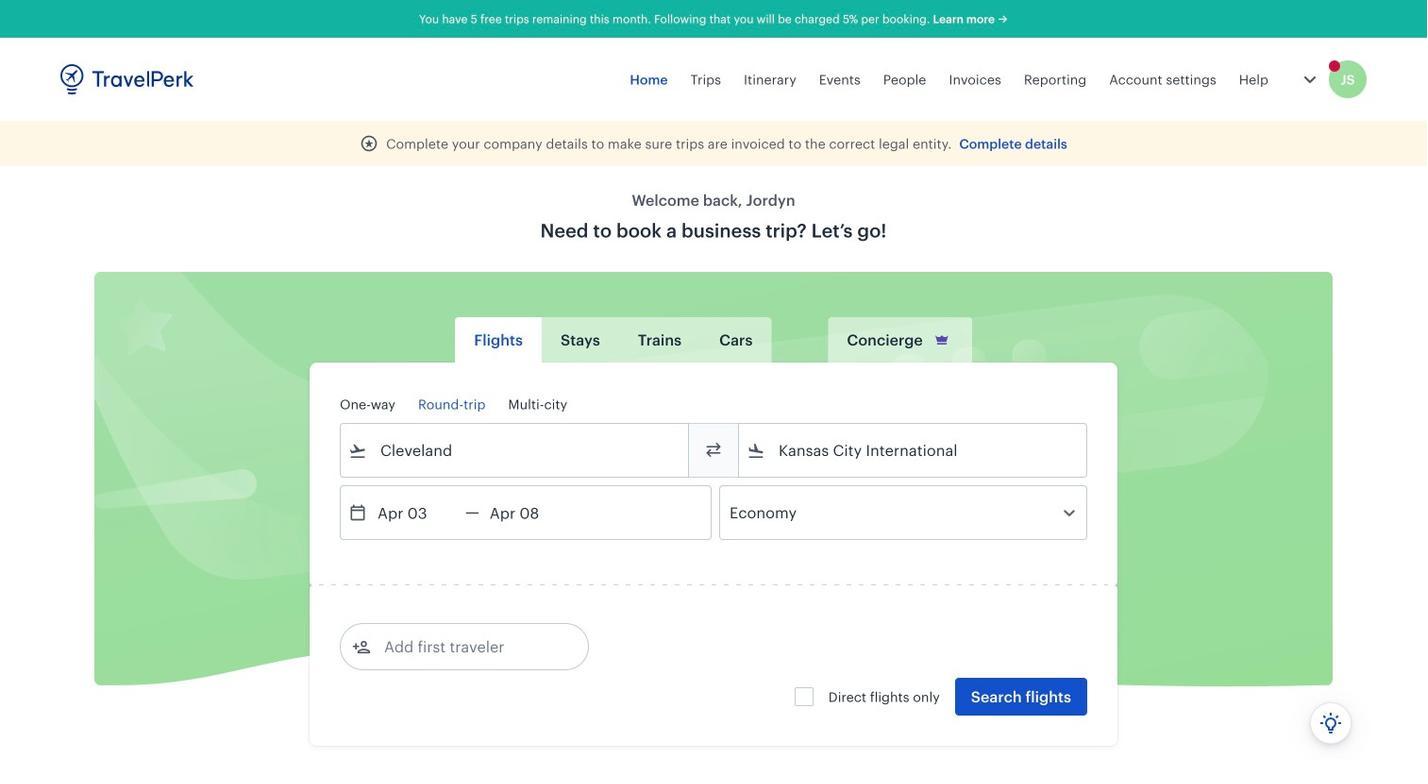 Task type: locate. For each thing, give the bounding box(es) containing it.
From search field
[[367, 435, 664, 466]]



Task type: describe. For each thing, give the bounding box(es) containing it.
Depart text field
[[367, 486, 466, 539]]

To search field
[[766, 435, 1062, 466]]

Add first traveler search field
[[371, 632, 568, 662]]

Return text field
[[480, 486, 578, 539]]



